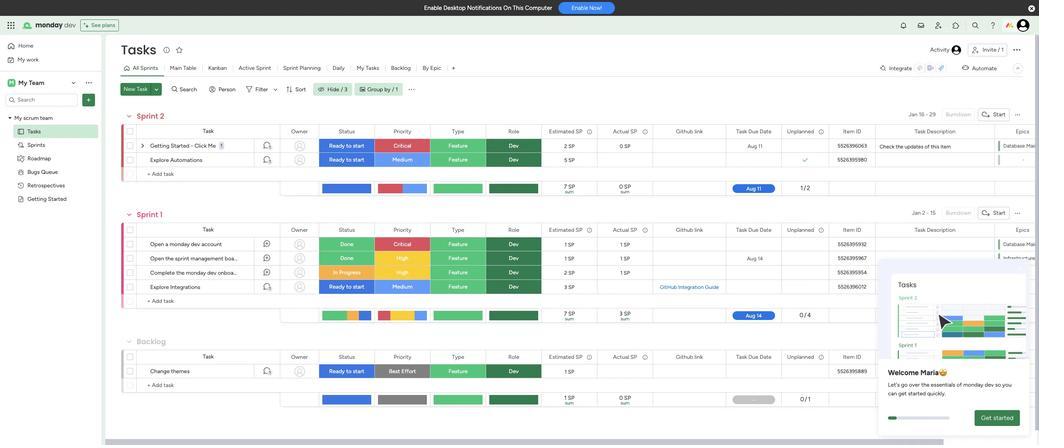 Task type: describe. For each thing, give the bounding box(es) containing it.
start button for sprint 2
[[978, 109, 1010, 121]]

team
[[40, 115, 53, 121]]

account
[[202, 241, 222, 248]]

main table
[[170, 65, 196, 72]]

onboarding
[[218, 270, 246, 277]]

2 role field from the top
[[506, 226, 521, 235]]

invite members image
[[935, 21, 943, 29]]

2 item id field from the top
[[841, 226, 863, 235]]

2 description from the top
[[927, 227, 956, 234]]

status for third status field from the top of the page
[[339, 354, 355, 361]]

1 critical from the top
[[394, 143, 411, 149]]

1 medium from the top
[[392, 157, 413, 163]]

2 epics field from the top
[[1014, 226, 1031, 235]]

1 type field from the top
[[450, 127, 466, 136]]

- inside "button"
[[927, 210, 929, 217]]

dapulse close image
[[1029, 5, 1035, 13]]

monday inside let's go over the essentials of monday dev so you can get started quickly.
[[963, 382, 984, 389]]

2 ready from the top
[[329, 157, 345, 163]]

1 owner from the top
[[291, 128, 308, 135]]

1 ready to start from the top
[[329, 143, 364, 149]]

priority field for 2
[[392, 127, 413, 136]]

activity button
[[927, 44, 965, 56]]

1 owner field from the top
[[289, 127, 310, 136]]

sp inside 3 sp sum
[[624, 311, 631, 318]]

apps image
[[952, 21, 960, 29]]

1 + add task text field from the top
[[141, 170, 276, 179]]

automations
[[170, 157, 202, 164]]

15
[[930, 210, 936, 217]]

5526396063
[[838, 143, 867, 149]]

invite / 1 button
[[968, 44, 1007, 56]]

by
[[384, 86, 391, 93]]

sprint 1
[[137, 210, 163, 220]]

task inside button
[[137, 86, 148, 93]]

public board image for getting started
[[17, 195, 25, 203]]

the for check
[[896, 144, 903, 150]]

3 actual sp field from the top
[[611, 353, 639, 362]]

7 dev from the top
[[509, 369, 519, 375]]

estimated sp for first estimated sp field from the bottom
[[549, 354, 582, 361]]

open a monday dev account
[[150, 241, 222, 248]]

group by / 1
[[367, 86, 398, 93]]

let's
[[888, 382, 900, 389]]

3 estimated sp field from the top
[[547, 353, 584, 362]]

github
[[660, 284, 677, 290]]

integration
[[678, 284, 704, 290]]

Tasks field
[[119, 41, 158, 59]]

explore automations
[[150, 157, 202, 164]]

29
[[930, 111, 936, 118]]

in
[[333, 270, 338, 276]]

1 button for change themes
[[254, 365, 280, 379]]

my for my work
[[17, 56, 25, 63]]

enable now!
[[572, 5, 602, 11]]

1 link from the top
[[695, 128, 703, 135]]

all sprints
[[133, 65, 158, 72]]

sum inside 3 sp sum
[[621, 316, 630, 322]]

by epic
[[423, 65, 441, 72]]

2 actual sp from the top
[[613, 227, 637, 234]]

management
[[191, 256, 223, 262]]

1 maint from the top
[[1026, 143, 1039, 149]]

desktop
[[443, 4, 466, 12]]

board
[[225, 256, 239, 262]]

started for getting started - click me
[[171, 143, 189, 149]]

column information image for second estimated sp field from the bottom of the page
[[586, 227, 593, 234]]

2 task due date field from the top
[[734, 226, 774, 235]]

1 ready from the top
[[329, 143, 345, 149]]

automate
[[972, 65, 997, 72]]

2 github link field from the top
[[674, 226, 705, 235]]

complete
[[150, 270, 175, 277]]

sprints inside button
[[140, 65, 158, 72]]

all
[[133, 65, 139, 72]]

3 for 3 sp sum
[[620, 311, 623, 318]]

3 owner field from the top
[[289, 353, 310, 362]]

open for open the sprint management board
[[150, 256, 164, 262]]

team
[[29, 79, 44, 86]]

sprint for sprint 2
[[137, 111, 158, 121]]

3 feature from the top
[[449, 241, 468, 248]]

work
[[27, 56, 39, 63]]

dev down management
[[207, 270, 216, 277]]

sprint for sprint 1
[[137, 210, 158, 220]]

workspace options image
[[85, 79, 93, 87]]

planning
[[300, 65, 321, 72]]

1 inside button
[[1002, 47, 1004, 53]]

2 medium from the top
[[392, 284, 413, 291]]

my for my tasks
[[357, 65, 364, 72]]

3 status field from the top
[[337, 353, 357, 362]]

column information image for first estimated sp field from the bottom
[[586, 354, 593, 361]]

estimated sp for second estimated sp field from the bottom of the page
[[549, 227, 582, 234]]

1 item id field from the top
[[841, 127, 863, 136]]

1 database maint from the top
[[1003, 143, 1039, 149]]

bugs
[[27, 169, 40, 176]]

status for second status field from the top of the page
[[339, 227, 355, 234]]

2 start from the top
[[353, 157, 364, 163]]

jan 16 - 29 button
[[906, 109, 939, 121]]

backlog for 'backlog' field at left bottom
[[137, 337, 166, 347]]

2 2 sp from the top
[[564, 270, 575, 276]]

3 owner from the top
[[291, 354, 308, 361]]

type for second type field from the bottom of the page
[[452, 227, 464, 234]]

monday dev
[[35, 21, 76, 30]]

dev up open the sprint management board
[[191, 241, 200, 248]]

1 task due date field from the top
[[734, 127, 774, 136]]

1 button for getting started - click me
[[254, 139, 280, 153]]

1 unplanned field from the top
[[785, 127, 816, 136]]

complete the monday dev onboarding flow
[[150, 270, 258, 277]]

3 actual sp from the top
[[613, 354, 637, 361]]

daily button
[[327, 62, 351, 75]]

explore integrations
[[150, 284, 200, 291]]

integrate
[[889, 65, 912, 72]]

add view image
[[452, 65, 455, 71]]

best
[[389, 369, 400, 375]]

workspace selection element
[[8, 78, 46, 88]]

hide
[[328, 86, 339, 93]]

kanban button
[[202, 62, 233, 75]]

of inside let's go over the essentials of monday dev so you can get started quickly.
[[957, 382, 962, 389]]

3 sp sum
[[620, 311, 631, 322]]

Search field
[[178, 84, 201, 95]]

2 due from the top
[[749, 227, 759, 234]]

task description for 1st the task description field from the bottom of the page
[[915, 354, 956, 361]]

help image
[[989, 21, 997, 29]]

2 ready to start from the top
[[329, 157, 364, 163]]

5
[[564, 157, 567, 163]]

activity
[[930, 47, 950, 53]]

jan 2 - 15 button
[[909, 207, 939, 220]]

3 to from the top
[[346, 284, 352, 291]]

sprint planning
[[283, 65, 321, 72]]

updates
[[905, 144, 924, 150]]

sprint planning button
[[277, 62, 327, 75]]

2 owner field from the top
[[289, 226, 310, 235]]

add to favorites image
[[175, 46, 183, 54]]

3 unplanned field from the top
[[785, 353, 816, 362]]

priority for sprint 1
[[394, 227, 411, 234]]

1 / 2
[[801, 185, 810, 192]]

bugs queue
[[27, 169, 58, 176]]

backlog button
[[385, 62, 417, 75]]

2 actual from the top
[[613, 227, 629, 234]]

my team
[[18, 79, 44, 86]]

check the updates of this item
[[880, 144, 951, 150]]

Sprint 1 field
[[135, 210, 165, 220]]

0 vertical spatial 3
[[344, 86, 347, 93]]

3 unplanned from the top
[[787, 354, 814, 361]]

change themes
[[150, 369, 190, 375]]

column information image for third unplanned field from the top
[[818, 354, 825, 361]]

welcome maria🤩
[[888, 369, 947, 378]]

sprints inside list box
[[27, 142, 45, 148]]

+ add task text field for /
[[141, 381, 276, 391]]

2 unplanned field from the top
[[785, 226, 816, 235]]

search everything image
[[972, 21, 980, 29]]

monday down open the sprint management board
[[186, 270, 206, 277]]

0 / 4
[[800, 312, 811, 319]]

7 feature from the top
[[449, 369, 468, 375]]

2 inside 'jan 2 - 15' "button"
[[922, 210, 925, 217]]

3 priority from the top
[[394, 354, 411, 361]]

1 to from the top
[[346, 143, 352, 149]]

date for third task due date "field" from the top
[[760, 354, 772, 361]]

priority for sprint 2
[[394, 128, 411, 135]]

computer
[[525, 4, 552, 12]]

see plans
[[91, 22, 115, 29]]

1 id from the top
[[856, 128, 861, 135]]

/ for invite / 1
[[998, 47, 1000, 53]]

new task
[[124, 86, 148, 93]]

4 ready from the top
[[329, 369, 345, 375]]

1 7 sp sum from the top
[[564, 184, 575, 195]]

task description for 1st the task description field from the top
[[915, 128, 956, 135]]

2 database from the top
[[1003, 242, 1025, 248]]

1 epics field from the top
[[1014, 127, 1031, 136]]

getting started - click me
[[150, 143, 216, 149]]

3 dev from the top
[[509, 241, 519, 248]]

1 2 sp from the top
[[564, 143, 575, 149]]

3 sp
[[564, 284, 575, 290]]

status for third status field from the bottom
[[339, 128, 355, 135]]

can
[[888, 391, 897, 398]]

1 unplanned from the top
[[787, 128, 814, 135]]

jan for sprint 1
[[912, 210, 921, 217]]

2 id from the top
[[856, 227, 861, 234]]

3 ready from the top
[[329, 284, 345, 291]]

my work button
[[5, 53, 85, 66]]

5526395954
[[838, 270, 867, 276]]

1 button for explore integrations
[[254, 280, 280, 295]]

tasks inside list box
[[27, 128, 41, 135]]

person button
[[206, 83, 240, 96]]

options image
[[1012, 45, 1022, 54]]

themes
[[171, 369, 190, 375]]

guide
[[705, 284, 719, 290]]

/ for 0 / 1
[[805, 396, 807, 404]]

now!
[[590, 5, 602, 11]]

3 task description field from the top
[[913, 353, 958, 362]]

1 dev from the top
[[509, 143, 519, 149]]

2 task description field from the top
[[913, 226, 958, 235]]

1 estimated sp field from the top
[[547, 127, 584, 136]]

task description for 2nd the task description field
[[915, 227, 956, 234]]

6 dev from the top
[[509, 284, 519, 291]]

Backlog field
[[135, 337, 168, 347]]

autopilot image
[[962, 63, 969, 73]]

4 ready to start from the top
[[329, 369, 364, 375]]

explore for explore integrations
[[150, 284, 169, 291]]

4
[[807, 312, 811, 319]]

welcome
[[888, 369, 919, 378]]

roadmap
[[27, 155, 51, 162]]

aug for aug 14
[[747, 256, 757, 262]]

5526395932
[[838, 242, 867, 248]]

dev inside let's go over the essentials of monday dev so you can get started quickly.
[[985, 382, 994, 389]]

github integration guide link
[[659, 284, 721, 290]]

start button for sprint 1
[[978, 207, 1010, 220]]

let's go over the essentials of monday dev so you can get started quickly.
[[888, 382, 1012, 398]]

2 0 sp sum from the top
[[619, 395, 631, 406]]

1 high from the top
[[397, 255, 408, 262]]

go
[[901, 382, 908, 389]]

1 task description field from the top
[[913, 127, 958, 136]]

1 horizontal spatial menu image
[[1015, 210, 1021, 217]]

/ for 0 / 4
[[804, 312, 807, 319]]

1 start from the top
[[353, 143, 364, 149]]

started inside button
[[993, 415, 1014, 422]]

2 feature from the top
[[449, 157, 468, 163]]

in progress
[[333, 270, 361, 276]]

new
[[124, 86, 135, 93]]

0 horizontal spatial menu image
[[408, 85, 415, 93]]

see plans button
[[80, 19, 119, 31]]

getting started
[[27, 196, 67, 203]]

start for 2
[[993, 111, 1006, 118]]

2 status field from the top
[[337, 226, 357, 235]]

5 feature from the top
[[449, 270, 468, 276]]

1 role from the top
[[508, 128, 519, 135]]

check
[[880, 144, 895, 150]]

4 feature from the top
[[449, 255, 468, 262]]

table
[[183, 65, 196, 72]]

0 vertical spatial of
[[925, 144, 930, 150]]



Task type: vqa. For each thing, say whether or not it's contained in the screenshot.
4
yes



Task type: locate. For each thing, give the bounding box(es) containing it.
1 vertical spatial done
[[340, 255, 353, 262]]

0 vertical spatial role field
[[506, 127, 521, 136]]

start for 1
[[993, 210, 1006, 217]]

status
[[339, 128, 355, 135], [339, 227, 355, 234], [339, 354, 355, 361]]

show board description image
[[162, 46, 171, 54]]

invite / 1
[[983, 47, 1004, 53]]

dapulse integrations image
[[880, 65, 886, 71]]

github link for first github link field from the top of the page
[[676, 128, 703, 135]]

1 start from the top
[[993, 111, 1006, 118]]

7 sp sum down 5 sp
[[564, 184, 575, 195]]

2 7 from the top
[[564, 311, 567, 318]]

0 horizontal spatial backlog
[[137, 337, 166, 347]]

sort
[[295, 86, 306, 93]]

group
[[367, 86, 383, 93]]

my work
[[17, 56, 39, 63]]

item up 5526395889
[[843, 354, 855, 361]]

1 0 sp sum from the top
[[619, 184, 631, 195]]

3 role field from the top
[[506, 353, 521, 362]]

1 date from the top
[[760, 128, 772, 135]]

2 to from the top
[[346, 157, 352, 163]]

1 inside field
[[160, 210, 163, 220]]

3 estimated sp from the top
[[549, 354, 582, 361]]

item id
[[843, 128, 861, 135], [843, 227, 861, 234], [843, 354, 861, 361]]

link
[[695, 128, 703, 135], [695, 227, 703, 234], [695, 354, 703, 361]]

tasks
[[121, 41, 156, 59], [366, 65, 379, 72], [27, 128, 41, 135]]

collapse board header image
[[1015, 65, 1021, 72]]

3 epics from the top
[[1016, 354, 1029, 361]]

aug left 14 on the right bottom of the page
[[747, 256, 757, 262]]

started inside let's go over the essentials of monday dev so you can get started quickly.
[[908, 391, 926, 398]]

Status field
[[337, 127, 357, 136], [337, 226, 357, 235], [337, 353, 357, 362]]

2 priority field from the top
[[392, 226, 413, 235]]

1 vertical spatial of
[[957, 382, 962, 389]]

1 epics from the top
[[1016, 128, 1029, 135]]

Item ID field
[[841, 127, 863, 136], [841, 226, 863, 235], [841, 353, 863, 362]]

2 vertical spatial actual sp
[[613, 354, 637, 361]]

6 feature from the top
[[449, 284, 468, 291]]

to
[[346, 143, 352, 149], [346, 157, 352, 163], [346, 284, 352, 291], [346, 369, 352, 375]]

tasks inside button
[[366, 65, 379, 72]]

1 role field from the top
[[506, 127, 521, 136]]

date for first task due date "field" from the top
[[760, 128, 772, 135]]

infrastructure
[[1003, 256, 1035, 262]]

task description field down 15
[[913, 226, 958, 235]]

2 maint from the top
[[1026, 242, 1039, 248]]

1 actual sp field from the top
[[611, 127, 639, 136]]

epics for 3rd epics "field" from the bottom of the page
[[1016, 128, 1029, 135]]

explore for explore automations
[[150, 157, 169, 164]]

1 description from the top
[[927, 128, 956, 135]]

item id field up 5526395932
[[841, 226, 863, 235]]

0 vertical spatial aug
[[748, 143, 757, 149]]

+ add task text field down 'themes'
[[141, 381, 276, 391]]

open left a
[[150, 241, 164, 248]]

task
[[137, 86, 148, 93], [203, 128, 214, 135], [736, 128, 747, 135], [915, 128, 926, 135], [203, 227, 214, 233], [736, 227, 747, 234], [915, 227, 926, 234], [203, 354, 214, 361], [736, 354, 747, 361], [915, 354, 926, 361]]

1 task description from the top
[[915, 128, 956, 135]]

1 github from the top
[[676, 128, 693, 135]]

1 sp sum
[[564, 395, 575, 406]]

priority field for 1
[[392, 226, 413, 235]]

backlog inside field
[[137, 337, 166, 347]]

-
[[926, 111, 928, 118], [191, 143, 193, 149], [1023, 157, 1025, 163], [927, 210, 929, 217], [1023, 270, 1025, 276], [1023, 284, 1025, 290]]

open the sprint management board
[[150, 256, 239, 262]]

getting down retrospectives
[[27, 196, 47, 203]]

database maint down menu image
[[1003, 143, 1039, 149]]

id up 5526396063
[[856, 128, 861, 135]]

- inside button
[[926, 111, 928, 118]]

1 vertical spatial aug
[[747, 256, 757, 262]]

2 estimated sp from the top
[[549, 227, 582, 234]]

2 vertical spatial github
[[676, 354, 693, 361]]

0 vertical spatial owner
[[291, 128, 308, 135]]

0 vertical spatial done
[[340, 241, 353, 248]]

0 vertical spatial task due date
[[736, 128, 772, 135]]

2 critical from the top
[[394, 241, 411, 248]]

the left sprint
[[165, 256, 174, 262]]

3 actual from the top
[[613, 354, 629, 361]]

0 vertical spatial priority
[[394, 128, 411, 135]]

3 status from the top
[[339, 354, 355, 361]]

1 vertical spatial jan
[[912, 210, 921, 217]]

Estimated SP field
[[547, 127, 584, 136], [547, 226, 584, 235], [547, 353, 584, 362]]

public board image down scrum
[[17, 128, 25, 135]]

3 due from the top
[[749, 354, 759, 361]]

1 button for explore automations
[[254, 153, 280, 167]]

started right get
[[993, 415, 1014, 422]]

database maint
[[1003, 143, 1039, 149], [1003, 242, 1039, 248]]

feature
[[449, 143, 468, 149], [449, 157, 468, 163], [449, 241, 468, 248], [449, 255, 468, 262], [449, 270, 468, 276], [449, 284, 468, 291], [449, 369, 468, 375]]

jan 2 - 15
[[912, 210, 936, 217]]

this
[[513, 4, 524, 12]]

item id up 5526396063
[[843, 128, 861, 135]]

plans
[[102, 22, 115, 29]]

of left this
[[925, 144, 930, 150]]

database down menu image
[[1003, 143, 1025, 149]]

2 vertical spatial role
[[508, 354, 519, 361]]

started up explore automations
[[171, 143, 189, 149]]

sprint for sprint planning
[[283, 65, 298, 72]]

2 vertical spatial item id field
[[841, 353, 863, 362]]

+ add task text field down automations
[[141, 170, 276, 179]]

inbox image
[[917, 21, 925, 29]]

1 open from the top
[[150, 241, 164, 248]]

public board image left 'getting started'
[[17, 195, 25, 203]]

my right the workspace icon
[[18, 79, 27, 86]]

0 vertical spatial maint
[[1026, 143, 1039, 149]]

0 horizontal spatial of
[[925, 144, 930, 150]]

description down 15
[[927, 227, 956, 234]]

1 horizontal spatial started
[[171, 143, 189, 149]]

integrations
[[170, 284, 200, 291]]

0 vertical spatial 2 sp
[[564, 143, 575, 149]]

7 down "5"
[[564, 184, 567, 190]]

jan inside button
[[909, 111, 918, 118]]

started down retrospectives
[[48, 196, 67, 203]]

1 database from the top
[[1003, 143, 1025, 149]]

maria williams image
[[1017, 19, 1030, 32]]

tasks up all
[[121, 41, 156, 59]]

github
[[676, 128, 693, 135], [676, 227, 693, 234], [676, 354, 693, 361]]

explore left automations
[[150, 157, 169, 164]]

start
[[993, 111, 1006, 118], [993, 210, 1006, 217]]

2 sp up 5 sp
[[564, 143, 575, 149]]

enable for enable desktop notifications on this computer
[[424, 4, 442, 12]]

Sprint 2 field
[[135, 111, 166, 122]]

so
[[995, 382, 1001, 389]]

0 vertical spatial due
[[749, 128, 759, 135]]

my right caret down image
[[14, 115, 22, 121]]

the right over
[[921, 382, 930, 389]]

item
[[843, 128, 855, 135], [843, 227, 855, 234], [843, 354, 855, 361]]

3 description from the top
[[927, 354, 956, 361]]

item id up 5526395932
[[843, 227, 861, 234]]

0 vertical spatial jan
[[909, 111, 918, 118]]

epics for 3rd epics "field" from the top
[[1016, 354, 1029, 361]]

public board image
[[17, 128, 25, 135], [17, 195, 25, 203]]

1 item from the top
[[843, 128, 855, 135]]

enable for enable now!
[[572, 5, 588, 11]]

0 vertical spatial database maint
[[1003, 143, 1039, 149]]

3 item from the top
[[843, 354, 855, 361]]

column information image for 1st estimated sp field from the top of the page
[[586, 129, 593, 135]]

Actual SP field
[[611, 127, 639, 136], [611, 226, 639, 235], [611, 353, 639, 362]]

0 horizontal spatial started
[[908, 391, 926, 398]]

1 vertical spatial tasks
[[366, 65, 379, 72]]

me
[[208, 143, 216, 149]]

all sprints button
[[120, 62, 164, 75]]

1 vertical spatial priority field
[[392, 226, 413, 235]]

lottie animation image
[[879, 262, 1030, 362]]

list box
[[0, 110, 101, 313]]

Owner field
[[289, 127, 310, 136], [289, 226, 310, 235], [289, 353, 310, 362]]

lottie animation element
[[879, 259, 1030, 362]]

monday up the home button
[[35, 21, 63, 30]]

Unplanned field
[[785, 127, 816, 136], [785, 226, 816, 235], [785, 353, 816, 362]]

estimated sp for 1st estimated sp field from the top of the page
[[549, 128, 582, 135]]

3 github link field from the top
[[674, 353, 705, 362]]

2 vertical spatial item
[[843, 354, 855, 361]]

item id up 5526395889
[[843, 354, 861, 361]]

1 vertical spatial epics field
[[1014, 226, 1031, 235]]

my for my team
[[18, 79, 27, 86]]

task description field up this
[[913, 127, 958, 136]]

Task Description field
[[913, 127, 958, 136], [913, 226, 958, 235], [913, 353, 958, 362]]

0 vertical spatial start button
[[978, 109, 1010, 121]]

by
[[423, 65, 429, 72]]

getting inside list box
[[27, 196, 47, 203]]

1 horizontal spatial backlog
[[391, 65, 411, 72]]

item for 2nd item id field from the top of the page
[[843, 227, 855, 234]]

3 link from the top
[[695, 354, 703, 361]]

1 vertical spatial public board image
[[17, 195, 25, 203]]

column information image for 2nd unplanned field
[[818, 227, 825, 234]]

actual
[[613, 128, 629, 135], [613, 227, 629, 234], [613, 354, 629, 361]]

2 high from the top
[[397, 270, 408, 276]]

2 link from the top
[[695, 227, 703, 234]]

enable left the 'now!'
[[572, 5, 588, 11]]

my inside "my tasks" button
[[357, 65, 364, 72]]

close image
[[1016, 265, 1024, 273]]

1 vertical spatial unplanned field
[[785, 226, 816, 235]]

progress
[[339, 270, 361, 276]]

enable now! button
[[559, 2, 615, 14]]

7
[[564, 184, 567, 190], [564, 311, 567, 318]]

1 vertical spatial explore
[[150, 284, 169, 291]]

backlog left by
[[391, 65, 411, 72]]

retrospectives
[[27, 182, 65, 189]]

open
[[150, 241, 164, 248], [150, 256, 164, 262]]

3 task description from the top
[[915, 354, 956, 361]]

1 vertical spatial unplanned
[[787, 227, 814, 234]]

3 type field from the top
[[450, 353, 466, 362]]

dev left so
[[985, 382, 994, 389]]

the for open
[[165, 256, 174, 262]]

started
[[171, 143, 189, 149], [48, 196, 67, 203]]

invite
[[983, 47, 997, 53]]

0 vertical spatial 7
[[564, 184, 567, 190]]

7 sp sum down 3 sp
[[564, 311, 575, 322]]

enable left "desktop"
[[424, 4, 442, 12]]

2 vertical spatial status field
[[337, 353, 357, 362]]

0
[[620, 143, 623, 149], [619, 184, 623, 190], [800, 312, 804, 319], [619, 395, 623, 402], [800, 396, 804, 404]]

0 vertical spatial open
[[150, 241, 164, 248]]

github integration guide
[[660, 284, 719, 290]]

github link for second github link field from the bottom of the page
[[676, 227, 703, 234]]

0 horizontal spatial started
[[48, 196, 67, 203]]

1 vertical spatial github
[[676, 227, 693, 234]]

item for third item id field from the bottom of the page
[[843, 128, 855, 135]]

item up 5526396063
[[843, 128, 855, 135]]

1 vertical spatial estimated
[[549, 227, 574, 234]]

2
[[160, 111, 164, 121], [564, 143, 567, 149], [807, 185, 810, 192], [922, 210, 925, 217], [564, 270, 567, 276]]

2 vertical spatial 3
[[620, 311, 623, 318]]

1 vertical spatial 3
[[564, 284, 567, 290]]

0 horizontal spatial 3
[[344, 86, 347, 93]]

5 sp
[[564, 157, 575, 163]]

2 database maint from the top
[[1003, 242, 1039, 248]]

Role field
[[506, 127, 521, 136], [506, 226, 521, 235], [506, 353, 521, 362]]

0 vertical spatial task description field
[[913, 127, 958, 136]]

workspace image
[[8, 79, 16, 87]]

0 vertical spatial github
[[676, 128, 693, 135]]

7 sp sum
[[564, 184, 575, 195], [564, 311, 575, 322]]

1 vertical spatial status
[[339, 227, 355, 234]]

2 role from the top
[[508, 227, 519, 234]]

1 vertical spatial item id field
[[841, 226, 863, 235]]

0 vertical spatial estimated sp field
[[547, 127, 584, 136]]

of
[[925, 144, 930, 150], [957, 382, 962, 389]]

2 task due date from the top
[[736, 227, 772, 234]]

jan left 16
[[909, 111, 918, 118]]

2 vertical spatial item id
[[843, 354, 861, 361]]

quickly.
[[927, 391, 946, 398]]

filter button
[[243, 83, 280, 96]]

0 vertical spatial public board image
[[17, 128, 25, 135]]

database maint up infrastructure r
[[1003, 242, 1039, 248]]

task description up maria🤩
[[915, 354, 956, 361]]

flow
[[248, 270, 258, 277]]

+ Add task text field
[[141, 170, 276, 179], [141, 297, 276, 307], [141, 381, 276, 391]]

effort
[[401, 369, 416, 375]]

2 inside sprint 2 field
[[160, 111, 164, 121]]

description up maria🤩
[[927, 354, 956, 361]]

aug left 11
[[748, 143, 757, 149]]

date
[[760, 128, 772, 135], [760, 227, 772, 234], [760, 354, 772, 361]]

type for 1st type field from the bottom
[[452, 354, 464, 361]]

2 unplanned from the top
[[787, 227, 814, 234]]

1 status from the top
[[339, 128, 355, 135]]

backlog up "change"
[[137, 337, 166, 347]]

3 inside 3 sp sum
[[620, 311, 623, 318]]

Epics field
[[1014, 127, 1031, 136], [1014, 226, 1031, 235], [1014, 353, 1031, 362]]

epics
[[1016, 128, 1029, 135], [1016, 227, 1029, 234], [1016, 354, 1029, 361]]

2 vertical spatial type field
[[450, 353, 466, 362]]

my left work
[[17, 56, 25, 63]]

the right check at right top
[[896, 144, 903, 150]]

1 actual from the top
[[613, 128, 629, 135]]

progress bar
[[888, 417, 897, 420]]

by epic button
[[417, 62, 447, 75]]

my inside list box
[[14, 115, 22, 121]]

type
[[452, 128, 464, 135], [452, 227, 464, 234], [452, 354, 464, 361]]

jan 16 - 29
[[909, 111, 936, 118]]

sprint
[[175, 256, 189, 262]]

explore down complete
[[150, 284, 169, 291]]

aug 14
[[747, 256, 763, 262]]

0 vertical spatial github link
[[676, 128, 703, 135]]

the for complete
[[176, 270, 185, 277]]

2 task description from the top
[[915, 227, 956, 234]]

0 vertical spatial unplanned field
[[785, 127, 816, 136]]

1 vertical spatial task due date field
[[734, 226, 774, 235]]

0 vertical spatial type
[[452, 128, 464, 135]]

2 vertical spatial unplanned field
[[785, 353, 816, 362]]

1 priority field from the top
[[392, 127, 413, 136]]

2 vertical spatial estimated
[[549, 354, 574, 361]]

monday right a
[[170, 241, 190, 248]]

id up 5526395889
[[856, 354, 861, 361]]

column information image
[[642, 129, 648, 135], [818, 129, 825, 135], [642, 227, 648, 234], [642, 354, 648, 361]]

best effort
[[389, 369, 416, 375]]

caret down image
[[8, 115, 12, 121]]

sp inside 1 sp sum
[[568, 395, 575, 402]]

3 for 3 sp
[[564, 284, 567, 290]]

3 github from the top
[[676, 354, 693, 361]]

2 vertical spatial task description
[[915, 354, 956, 361]]

github for first github link field from the bottom of the page
[[676, 354, 693, 361]]

2 vertical spatial link
[[695, 354, 703, 361]]

jan for sprint 2
[[909, 111, 918, 118]]

getting for getting started - click me
[[150, 143, 169, 149]]

option
[[0, 111, 101, 113]]

menu image
[[1015, 112, 1021, 118]]

2 7 sp sum from the top
[[564, 311, 575, 322]]

backlog inside "button"
[[391, 65, 411, 72]]

/ for hide / 3
[[341, 86, 343, 93]]

v2 search image
[[172, 85, 178, 94]]

medium
[[392, 157, 413, 163], [392, 284, 413, 291]]

0 vertical spatial estimated
[[549, 128, 574, 135]]

1 status field from the top
[[337, 127, 357, 136]]

menu image
[[408, 85, 415, 93], [1015, 210, 1021, 217]]

1 github link field from the top
[[674, 127, 705, 136]]

aug for aug 11
[[748, 143, 757, 149]]

1 vertical spatial 2 sp
[[564, 270, 575, 276]]

1 due from the top
[[749, 128, 759, 135]]

2 item id from the top
[[843, 227, 861, 234]]

dev
[[64, 21, 76, 30], [191, 241, 200, 248], [207, 270, 216, 277], [985, 382, 994, 389]]

1 vertical spatial item id
[[843, 227, 861, 234]]

2 vertical spatial description
[[927, 354, 956, 361]]

3 item id field from the top
[[841, 353, 863, 362]]

0 vertical spatial role
[[508, 128, 519, 135]]

0 vertical spatial status
[[339, 128, 355, 135]]

filter
[[255, 86, 268, 93]]

item id field up 5526395889
[[841, 353, 863, 362]]

public board image for tasks
[[17, 128, 25, 135]]

Github link field
[[674, 127, 705, 136], [674, 226, 705, 235], [674, 353, 705, 362]]

2 dev from the top
[[509, 157, 519, 163]]

7 down 3 sp
[[564, 311, 567, 318]]

3
[[344, 86, 347, 93], [564, 284, 567, 290], [620, 311, 623, 318]]

angle down image
[[155, 86, 158, 92]]

enable inside button
[[572, 5, 588, 11]]

column information image
[[586, 129, 593, 135], [586, 227, 593, 234], [818, 227, 825, 234], [586, 354, 593, 361], [818, 354, 825, 361]]

ready
[[329, 143, 345, 149], [329, 157, 345, 163], [329, 284, 345, 291], [329, 369, 345, 375]]

0 horizontal spatial enable
[[424, 4, 442, 12]]

on
[[503, 4, 511, 12]]

getting for getting started
[[27, 196, 47, 203]]

getting up explore automations
[[150, 143, 169, 149]]

1 vertical spatial high
[[397, 270, 408, 276]]

1 vertical spatial actual sp
[[613, 227, 637, 234]]

1 start button from the top
[[978, 109, 1010, 121]]

my for my scrum team
[[14, 115, 22, 121]]

sort button
[[283, 83, 311, 96]]

+ add task text field for sum
[[141, 297, 276, 307]]

2 priority from the top
[[394, 227, 411, 234]]

1 vertical spatial 7 sp sum
[[564, 311, 575, 322]]

monday left so
[[963, 382, 984, 389]]

1 vertical spatial due
[[749, 227, 759, 234]]

3 role from the top
[[508, 354, 519, 361]]

/ inside button
[[998, 47, 1000, 53]]

5 dev from the top
[[509, 270, 519, 276]]

list box containing my scrum team
[[0, 110, 101, 313]]

task description field up maria🤩
[[913, 353, 958, 362]]

my inside the my work button
[[17, 56, 25, 63]]

description
[[927, 128, 956, 135], [927, 227, 956, 234], [927, 354, 956, 361]]

1 vertical spatial getting
[[27, 196, 47, 203]]

1 priority from the top
[[394, 128, 411, 135]]

sprints up the "roadmap"
[[27, 142, 45, 148]]

1 vertical spatial backlog
[[137, 337, 166, 347]]

1 horizontal spatial started
[[993, 415, 1014, 422]]

Priority field
[[392, 127, 413, 136], [392, 226, 413, 235], [392, 353, 413, 362]]

5526396012
[[838, 284, 867, 290]]

1 7 from the top
[[564, 184, 567, 190]]

started down over
[[908, 391, 926, 398]]

database up infrastructure
[[1003, 242, 1025, 248]]

0 vertical spatial id
[[856, 128, 861, 135]]

1 vertical spatial description
[[927, 227, 956, 234]]

2 type field from the top
[[450, 226, 466, 235]]

0 vertical spatial + add task text field
[[141, 170, 276, 179]]

1 vertical spatial started
[[993, 415, 1014, 422]]

1 vertical spatial estimated sp field
[[547, 226, 584, 235]]

item for third item id field from the top
[[843, 354, 855, 361]]

arrow down image
[[271, 85, 280, 94]]

3 estimated from the top
[[549, 354, 574, 361]]

description up item
[[927, 128, 956, 135]]

0 vertical spatial date
[[760, 128, 772, 135]]

1 vertical spatial sprints
[[27, 142, 45, 148]]

epics for second epics "field" from the top
[[1016, 227, 1029, 234]]

1 vertical spatial maint
[[1026, 242, 1039, 248]]

1 vertical spatial owner field
[[289, 226, 310, 235]]

0 vertical spatial sprints
[[140, 65, 158, 72]]

scrum
[[23, 115, 39, 121]]

1 task due date from the top
[[736, 128, 772, 135]]

item up 5526395932
[[843, 227, 855, 234]]

sp
[[576, 128, 582, 135], [631, 128, 637, 135], [569, 143, 575, 149], [624, 143, 631, 149], [569, 157, 575, 163], [568, 184, 575, 190], [624, 184, 631, 190], [576, 227, 582, 234], [631, 227, 637, 234], [568, 242, 574, 248], [624, 242, 630, 248], [568, 256, 574, 262], [624, 256, 630, 262], [569, 270, 575, 276], [624, 270, 630, 276], [568, 284, 575, 290], [568, 311, 575, 318], [624, 311, 631, 318], [576, 354, 582, 361], [631, 354, 637, 361], [568, 369, 574, 375], [568, 395, 575, 402], [624, 395, 631, 402]]

sprints right all
[[140, 65, 158, 72]]

Search in workspace field
[[17, 95, 66, 105]]

jan inside 'jan 2 - 15' "button"
[[912, 210, 921, 217]]

Type field
[[450, 127, 466, 136], [450, 226, 466, 235], [450, 353, 466, 362]]

1 horizontal spatial enable
[[572, 5, 588, 11]]

2 vertical spatial task due date field
[[734, 353, 774, 362]]

2 horizontal spatial tasks
[[366, 65, 379, 72]]

github for second github link field from the bottom of the page
[[676, 227, 693, 234]]

select product image
[[7, 21, 15, 29]]

2 github link from the top
[[676, 227, 703, 234]]

tasks up group
[[366, 65, 379, 72]]

3 item id from the top
[[843, 354, 861, 361]]

2 vertical spatial github link field
[[674, 353, 705, 362]]

0 horizontal spatial sprints
[[27, 142, 45, 148]]

task description down 15
[[915, 227, 956, 234]]

the
[[896, 144, 903, 150], [165, 256, 174, 262], [176, 270, 185, 277], [921, 382, 930, 389]]

date for second task due date "field" from the top of the page
[[760, 227, 772, 234]]

sum inside 1 sp sum
[[565, 401, 574, 406]]

jan left 15
[[912, 210, 921, 217]]

1 done from the top
[[340, 241, 353, 248]]

1 vertical spatial github link field
[[674, 226, 705, 235]]

open for open a monday dev account
[[150, 241, 164, 248]]

1 inside 1 sp sum
[[564, 395, 567, 402]]

started for getting started
[[48, 196, 67, 203]]

options image
[[85, 96, 93, 104]]

1 vertical spatial started
[[48, 196, 67, 203]]

home button
[[5, 40, 85, 52]]

dev left see
[[64, 21, 76, 30]]

1 vertical spatial role field
[[506, 226, 521, 235]]

aug 11
[[748, 143, 763, 149]]

2 estimated from the top
[[549, 227, 574, 234]]

the inside let's go over the essentials of monday dev so you can get started quickly.
[[921, 382, 930, 389]]

get started
[[981, 415, 1014, 422]]

5526395967
[[838, 256, 867, 262]]

due
[[749, 128, 759, 135], [749, 227, 759, 234], [749, 354, 759, 361]]

1 feature from the top
[[449, 143, 468, 149]]

task due date
[[736, 128, 772, 135], [736, 227, 772, 234], [736, 354, 772, 361]]

3 priority field from the top
[[392, 353, 413, 362]]

type for first type field
[[452, 128, 464, 135]]

my tasks
[[357, 65, 379, 72]]

1 item id from the top
[[843, 128, 861, 135]]

1 horizontal spatial 3
[[564, 284, 567, 290]]

2 sp up 3 sp
[[564, 270, 575, 276]]

1 vertical spatial actual
[[613, 227, 629, 234]]

of right essentials
[[957, 382, 962, 389]]

/ for 1 / 2
[[804, 185, 806, 192]]

tasks down my scrum team
[[27, 128, 41, 135]]

Task Due Date field
[[734, 127, 774, 136], [734, 226, 774, 235], [734, 353, 774, 362]]

1 sp
[[565, 242, 574, 248], [620, 242, 630, 248], [565, 256, 574, 262], [620, 256, 630, 262], [620, 270, 630, 276], [565, 369, 574, 375]]

2 vertical spatial status
[[339, 354, 355, 361]]

active sprint button
[[233, 62, 277, 75]]

+ add task text field down 'integrations' at the bottom of page
[[141, 297, 276, 307]]

id up 5526395932
[[856, 227, 861, 234]]

0 vertical spatial item id
[[843, 128, 861, 135]]

item id field up 5526396063
[[841, 127, 863, 136]]

notifications image
[[900, 21, 908, 29]]

task description up this
[[915, 128, 956, 135]]

open up complete
[[150, 256, 164, 262]]

0 vertical spatial started
[[908, 391, 926, 398]]

2 public board image from the top
[[17, 195, 25, 203]]

hide / 3
[[328, 86, 347, 93]]

0 vertical spatial item
[[843, 128, 855, 135]]

github for first github link field from the top of the page
[[676, 128, 693, 135]]

my inside workspace selection "element"
[[18, 79, 27, 86]]

1 horizontal spatial tasks
[[121, 41, 156, 59]]

github link for first github link field from the bottom of the page
[[676, 354, 703, 361]]

backlog for backlog "button"
[[391, 65, 411, 72]]

0 vertical spatial link
[[695, 128, 703, 135]]

1 vertical spatial + add task text field
[[141, 297, 276, 307]]

2 explore from the top
[[150, 284, 169, 291]]

the down sprint
[[176, 270, 185, 277]]

3 id from the top
[[856, 354, 861, 361]]

my right daily
[[357, 65, 364, 72]]

2 done from the top
[[340, 255, 353, 262]]

2 vertical spatial epics field
[[1014, 353, 1031, 362]]



